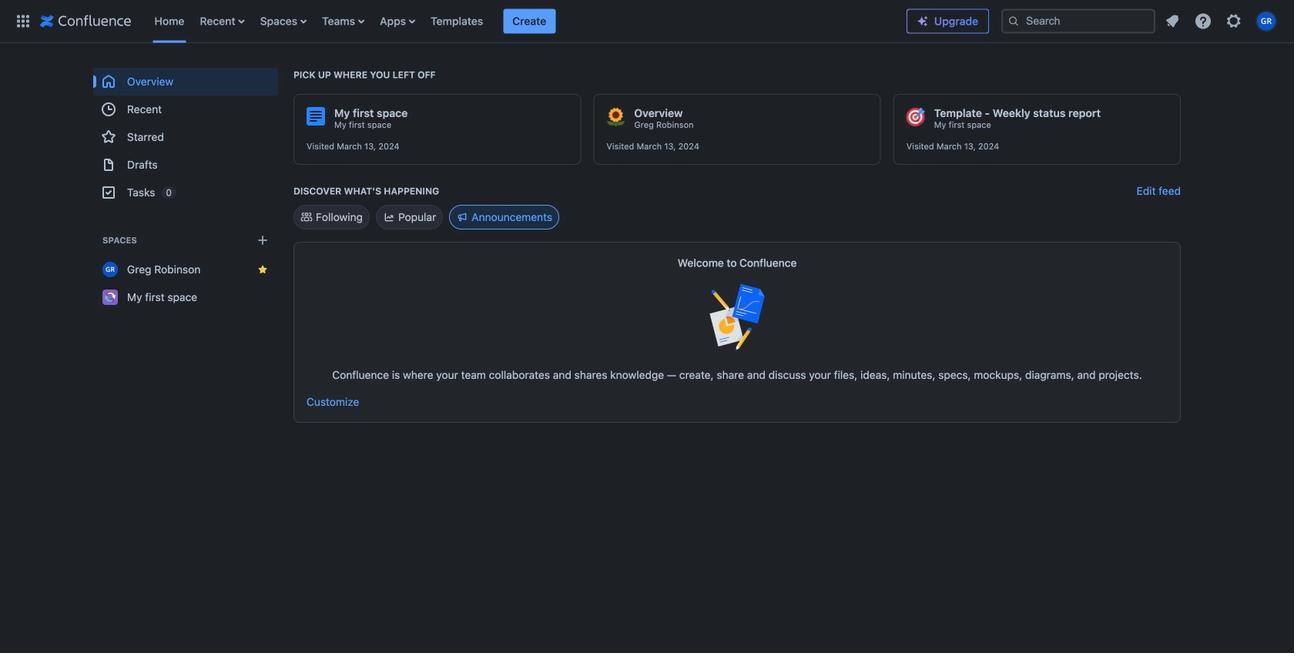 Task type: describe. For each thing, give the bounding box(es) containing it.
list for the appswitcher icon
[[147, 0, 907, 43]]

global element
[[9, 0, 907, 43]]



Task type: locate. For each thing, give the bounding box(es) containing it.
Search field
[[1002, 9, 1156, 34]]

help icon image
[[1195, 12, 1213, 30]]

banner
[[0, 0, 1295, 43]]

:sunflower: image
[[607, 108, 625, 126], [607, 108, 625, 126]]

0 horizontal spatial list
[[147, 0, 907, 43]]

appswitcher icon image
[[14, 12, 32, 30]]

:dart: image
[[907, 108, 925, 126], [907, 108, 925, 126]]

1 horizontal spatial list
[[1159, 7, 1285, 35]]

premium image
[[917, 15, 929, 27]]

search image
[[1008, 15, 1020, 27]]

notification icon image
[[1164, 12, 1182, 30]]

None search field
[[1002, 9, 1156, 34]]

list
[[147, 0, 907, 43], [1159, 7, 1285, 35]]

settings icon image
[[1225, 12, 1244, 30]]

list for premium image
[[1159, 7, 1285, 35]]

confluence image
[[40, 12, 131, 30], [40, 12, 131, 30]]

unstar this space image
[[257, 264, 269, 276]]

list item inside global 'element'
[[503, 9, 556, 34]]

list item
[[503, 9, 556, 34]]

group
[[93, 68, 278, 207]]

create a space image
[[254, 231, 272, 250]]



Task type: vqa. For each thing, say whether or not it's contained in the screenshot.
Settings Icon
yes



